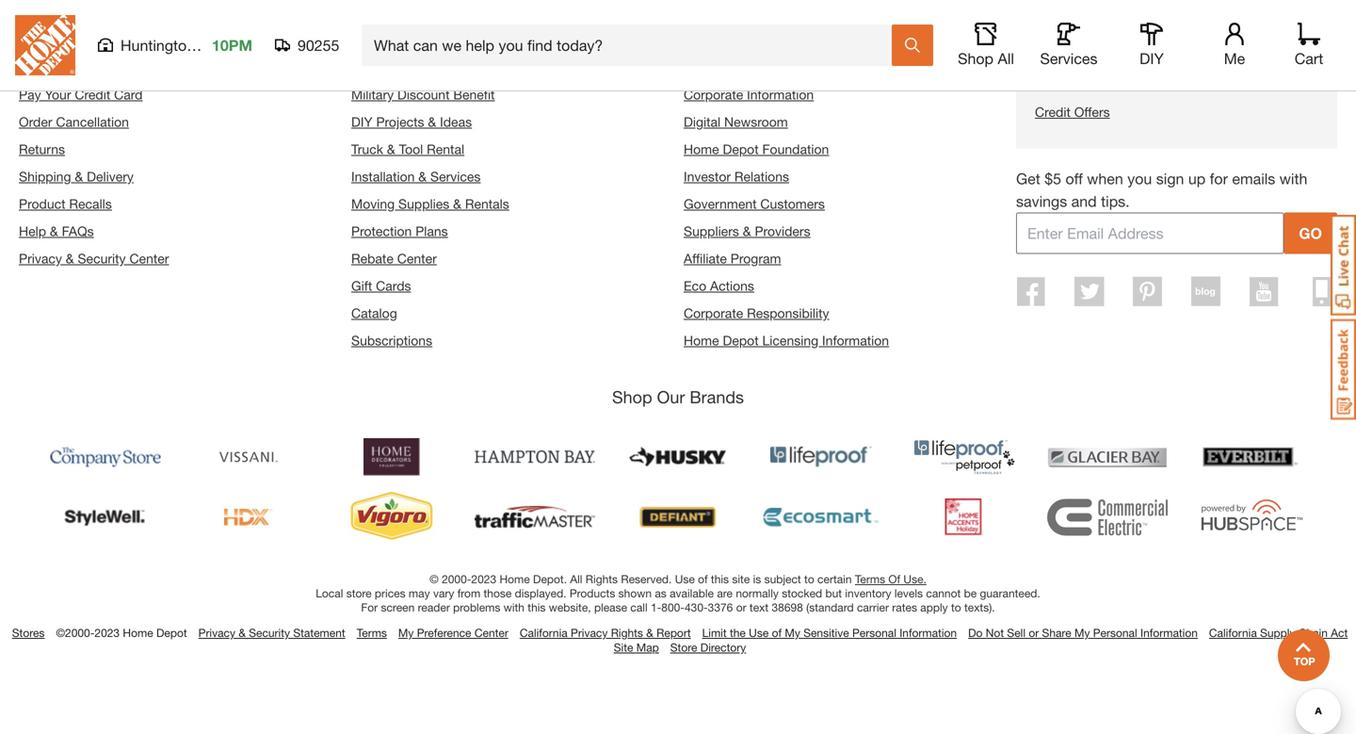 Task type: vqa. For each thing, say whether or not it's contained in the screenshot.
Statement
yes



Task type: locate. For each thing, give the bounding box(es) containing it.
0 vertical spatial terms
[[856, 572, 886, 586]]

& right 'help'
[[50, 223, 58, 239]]

1 horizontal spatial shop
[[958, 49, 994, 67]]

home decorators collection image
[[332, 431, 452, 483]]

product recalls
[[19, 196, 112, 212]]

0 vertical spatial use
[[675, 572, 695, 586]]

1 vertical spatial to
[[952, 601, 962, 614]]

protection
[[351, 223, 412, 239]]

0 vertical spatial diy
[[1140, 49, 1165, 67]]

california left supply
[[1210, 626, 1258, 639]]

security down faqs
[[78, 251, 126, 266]]

0 vertical spatial of
[[698, 572, 708, 586]]

shop for shop our brands
[[613, 387, 653, 407]]

0 vertical spatial corporate
[[684, 87, 744, 102]]

to down cannot
[[952, 601, 962, 614]]

security left statement at bottom left
[[249, 626, 290, 639]]

personal
[[853, 626, 897, 639], [1094, 626, 1138, 639]]

1 vertical spatial all
[[570, 572, 583, 586]]

card
[[114, 87, 143, 102]]

supplies
[[399, 196, 450, 212]]

or right sell
[[1029, 626, 1040, 639]]

the company store image
[[45, 431, 166, 483]]

corporate responsibility link
[[684, 305, 830, 321]]

terms up inventory
[[856, 572, 886, 586]]

0 vertical spatial with
[[1280, 170, 1308, 187]]

digital
[[684, 114, 721, 130]]

of up available
[[698, 572, 708, 586]]

credit offers link
[[1036, 102, 1288, 122]]

1 horizontal spatial this
[[711, 572, 729, 586]]

home depot blog image
[[1192, 277, 1221, 307]]

& left statement at bottom left
[[239, 626, 246, 639]]

services down rental
[[431, 169, 481, 184]]

0 vertical spatial or
[[737, 601, 747, 614]]

chain
[[1299, 626, 1329, 639]]

corporate for corporate responsibility
[[684, 305, 744, 321]]

home up those
[[500, 572, 530, 586]]

0 horizontal spatial california
[[520, 626, 568, 639]]

home depot mobile apps image
[[1314, 277, 1332, 307]]

1 horizontal spatial diy
[[1140, 49, 1165, 67]]

0 vertical spatial security
[[78, 251, 126, 266]]

specials
[[351, 59, 402, 75]]

0 horizontal spatial security
[[78, 251, 126, 266]]

& left tool
[[387, 141, 395, 157]]

0 horizontal spatial privacy
[[19, 251, 62, 266]]

subject
[[765, 572, 802, 586]]

the home depot logo image
[[15, 15, 75, 75]]

corporate down eco actions link
[[684, 305, 744, 321]]

0 horizontal spatial this
[[528, 601, 546, 614]]

ideas
[[440, 114, 472, 130]]

0 horizontal spatial or
[[737, 601, 747, 614]]

0 vertical spatial rights
[[586, 572, 618, 586]]

0 horizontal spatial with
[[504, 601, 525, 614]]

huntington park
[[121, 36, 230, 54]]

diy up truck on the left
[[351, 114, 373, 130]]

Enter Email Address text field
[[1017, 212, 1285, 254]]

0 horizontal spatial all
[[570, 572, 583, 586]]

2 horizontal spatial privacy
[[571, 626, 608, 639]]

home depot on facebook image
[[1018, 277, 1046, 307]]

1 my from the left
[[399, 626, 414, 639]]

center down problems
[[475, 626, 509, 639]]

home inside the © 2000-2023 home depot. all rights reserved. use of this site is subject to certain terms of use. local store prices may vary from those displayed. products shown as available are normally stocked but inventory levels cannot be guaranteed. for screen reader problems with this website, please call 1-800-430-3376 or text 38698 (standard carrier rates apply to texts).
[[500, 572, 530, 586]]

personal right share
[[1094, 626, 1138, 639]]

relations
[[735, 169, 790, 184]]

0 horizontal spatial to
[[805, 572, 815, 586]]

with right emails
[[1280, 170, 1308, 187]]

california supply chain act link
[[1210, 626, 1349, 639]]

lifeproof flooring image
[[761, 431, 882, 483]]

0 horizontal spatial 2023
[[95, 626, 120, 639]]

moving supplies & rentals link
[[351, 196, 510, 212]]

1 vertical spatial shop
[[613, 387, 653, 407]]

& up military discount benefit
[[405, 59, 414, 75]]

1 horizontal spatial privacy
[[199, 626, 236, 639]]

center down the delivery
[[130, 251, 169, 266]]

0 vertical spatial depot
[[723, 141, 759, 157]]

shown
[[619, 587, 652, 600]]

0 horizontal spatial use
[[675, 572, 695, 586]]

& down faqs
[[66, 251, 74, 266]]

hampton bay image
[[475, 431, 596, 483]]

1 vertical spatial use
[[749, 626, 769, 639]]

local
[[316, 587, 343, 600]]

0 vertical spatial this
[[711, 572, 729, 586]]

services down special on the right of the page
[[1041, 49, 1098, 67]]

subscriptions link
[[351, 333, 433, 348]]

1 horizontal spatial use
[[749, 626, 769, 639]]

depot for licensing
[[723, 333, 759, 348]]

2 my from the left
[[785, 626, 801, 639]]

commercial electric image
[[1048, 491, 1169, 544]]

program
[[731, 251, 782, 266]]

1 vertical spatial or
[[1029, 626, 1040, 639]]

glacier bay image
[[1048, 431, 1169, 483]]

eco actions
[[684, 278, 755, 294]]

brands
[[690, 387, 744, 407]]

0 vertical spatial shop
[[958, 49, 994, 67]]

order up pay your credit card
[[60, 59, 94, 75]]

1 vertical spatial corporate
[[684, 305, 744, 321]]

800-
[[662, 601, 685, 614]]

0 horizontal spatial center
[[130, 251, 169, 266]]

moving
[[351, 196, 395, 212]]

90255
[[298, 36, 340, 54]]

may
[[409, 587, 430, 600]]

corporate down careers link
[[684, 87, 744, 102]]

carrier
[[858, 601, 890, 614]]

& for specials & offers
[[405, 59, 414, 75]]

1 vertical spatial with
[[504, 601, 525, 614]]

shop left "services" button
[[958, 49, 994, 67]]

gift
[[351, 278, 373, 294]]

rights up products
[[586, 572, 618, 586]]

1 vertical spatial security
[[249, 626, 290, 639]]

1 horizontal spatial my
[[785, 626, 801, 639]]

0 vertical spatial services
[[1041, 49, 1098, 67]]

or
[[737, 601, 747, 614], [1029, 626, 1040, 639]]

shop left our
[[613, 387, 653, 407]]

center
[[130, 251, 169, 266], [397, 251, 437, 266], [475, 626, 509, 639]]

about us
[[684, 16, 755, 36]]

or left text
[[737, 601, 747, 614]]

everbilt image
[[1191, 431, 1312, 483]]

information
[[747, 87, 814, 102], [823, 333, 890, 348], [900, 626, 958, 639], [1141, 626, 1199, 639]]

depot.
[[533, 572, 567, 586]]

to up stocked
[[805, 572, 815, 586]]

diy inside button
[[1140, 49, 1165, 67]]

use right the
[[749, 626, 769, 639]]

home depot licensing information
[[684, 333, 890, 348]]

catalog
[[351, 305, 397, 321]]

& for truck & tool rental
[[387, 141, 395, 157]]

1 horizontal spatial all
[[998, 49, 1015, 67]]

1 horizontal spatial personal
[[1094, 626, 1138, 639]]

1 vertical spatial credit
[[1036, 104, 1071, 120]]

1 horizontal spatial of
[[772, 626, 782, 639]]

my right share
[[1075, 626, 1091, 639]]

What can we help you find today? search field
[[374, 25, 891, 65]]

everyday*
[[1230, 34, 1288, 49]]

you
[[1128, 170, 1153, 187]]

2 corporate from the top
[[684, 305, 744, 321]]

vigoro image
[[332, 491, 452, 544]]

offers up when
[[1075, 104, 1111, 120]]

site
[[733, 572, 750, 586]]

1 vertical spatial diy
[[351, 114, 373, 130]]

home accents holiday image
[[905, 491, 1025, 544]]

help & faqs
[[19, 223, 94, 239]]

1 horizontal spatial security
[[249, 626, 290, 639]]

home depot foundation link
[[684, 141, 830, 157]]

gift cards
[[351, 278, 411, 294]]

0 vertical spatial credit
[[75, 87, 110, 102]]

1 horizontal spatial or
[[1029, 626, 1040, 639]]

credit up $5
[[1036, 104, 1071, 120]]

& for privacy & security statement
[[239, 626, 246, 639]]

2023 up those
[[472, 572, 497, 586]]

1 horizontal spatial california
[[1210, 626, 1258, 639]]

help & faqs link
[[19, 223, 94, 239]]

0 horizontal spatial order
[[19, 114, 52, 130]]

2 horizontal spatial center
[[475, 626, 509, 639]]

products
[[570, 587, 616, 600]]

protection plans link
[[351, 223, 448, 239]]

1 california from the left
[[520, 626, 568, 639]]

1 vertical spatial depot
[[723, 333, 759, 348]]

1 vertical spatial 2023
[[95, 626, 120, 639]]

home depot on youtube image
[[1250, 277, 1280, 307]]

2 vertical spatial depot
[[156, 626, 187, 639]]

do not sell or share my personal information
[[969, 626, 1199, 639]]

digital newsroom
[[684, 114, 788, 130]]

home down eco
[[684, 333, 720, 348]]

0 vertical spatial 2023
[[472, 572, 497, 586]]

2023
[[472, 572, 497, 586], [95, 626, 120, 639]]

corporate for corporate information
[[684, 87, 744, 102]]

get
[[1017, 170, 1041, 187]]

0 horizontal spatial offers
[[417, 59, 453, 75]]

credit up cancellation
[[75, 87, 110, 102]]

& for shipping & delivery
[[75, 169, 83, 184]]

with down those
[[504, 601, 525, 614]]

& down "government customers" link
[[743, 223, 752, 239]]

security for center
[[78, 251, 126, 266]]

personal for my
[[1094, 626, 1138, 639]]

1 horizontal spatial order
[[60, 59, 94, 75]]

projects
[[376, 114, 425, 130]]

stylewell image
[[45, 491, 166, 544]]

90255 button
[[275, 36, 340, 55]]

my
[[399, 626, 414, 639], [785, 626, 801, 639], [1075, 626, 1091, 639]]

all inside button
[[998, 49, 1015, 67]]

this down displayed.
[[528, 601, 546, 614]]

0 horizontal spatial credit
[[75, 87, 110, 102]]

2023 inside the © 2000-2023 home depot. all rights reserved. use of this site is subject to certain terms of use. local store prices may vary from those displayed. products shown as available are normally stocked but inventory levels cannot be guaranteed. for screen reader problems with this website, please call 1-800-430-3376 or text 38698 (standard carrier rates apply to texts).
[[472, 572, 497, 586]]

shop all
[[958, 49, 1015, 67]]

inventory
[[846, 587, 892, 600]]

installation & services link
[[351, 169, 481, 184]]

diy down financing
[[1140, 49, 1165, 67]]

order down the pay
[[19, 114, 52, 130]]

depot for foundation
[[723, 141, 759, 157]]

corporate information link
[[684, 87, 814, 102]]

offers
[[417, 59, 453, 75], [1075, 104, 1111, 120]]

1 horizontal spatial with
[[1280, 170, 1308, 187]]

limit the use of my sensitive personal information
[[703, 626, 958, 639]]

reader
[[418, 601, 450, 614]]

0 horizontal spatial terms
[[357, 626, 387, 639]]

1 vertical spatial this
[[528, 601, 546, 614]]

california inside the california supply chain act site map
[[1210, 626, 1258, 639]]

all left "services" button
[[998, 49, 1015, 67]]

truck & tool rental
[[351, 141, 465, 157]]

diy projects & ideas
[[351, 114, 472, 130]]

10pm
[[212, 36, 253, 54]]

store
[[671, 641, 698, 654]]

california down website,
[[520, 626, 568, 639]]

1 horizontal spatial offers
[[1075, 104, 1111, 120]]

all inside the © 2000-2023 home depot. all rights reserved. use of this site is subject to certain terms of use. local store prices may vary from those displayed. products shown as available are normally stocked but inventory levels cannot be guaranteed. for screen reader problems with this website, please call 1-800-430-3376 or text 38698 (standard carrier rates apply to texts).
[[570, 572, 583, 586]]

1 horizontal spatial to
[[952, 601, 962, 614]]

1 horizontal spatial terms
[[856, 572, 886, 586]]

share
[[1043, 626, 1072, 639]]

0 horizontal spatial of
[[698, 572, 708, 586]]

of down 38698
[[772, 626, 782, 639]]

2 personal from the left
[[1094, 626, 1138, 639]]

& up supplies
[[419, 169, 427, 184]]

1 personal from the left
[[853, 626, 897, 639]]

delivery
[[87, 169, 134, 184]]

center down plans
[[397, 251, 437, 266]]

supply
[[1261, 626, 1296, 639]]

california for privacy
[[520, 626, 568, 639]]

site map link
[[614, 641, 659, 654]]

personal down carrier
[[853, 626, 897, 639]]

preference
[[417, 626, 472, 639]]

& for privacy & security center
[[66, 251, 74, 266]]

rental
[[427, 141, 465, 157]]

my down screen
[[399, 626, 414, 639]]

shop for shop all
[[958, 49, 994, 67]]

0 horizontal spatial my
[[399, 626, 414, 639]]

affiliate program link
[[684, 251, 782, 266]]

all up products
[[570, 572, 583, 586]]

1 vertical spatial offers
[[1075, 104, 1111, 120]]

corporate responsibility
[[684, 305, 830, 321]]

terms down for
[[357, 626, 387, 639]]

(standard
[[807, 601, 854, 614]]

from
[[458, 587, 481, 600]]

rights up site
[[611, 626, 644, 639]]

1 horizontal spatial services
[[1041, 49, 1098, 67]]

0 horizontal spatial personal
[[853, 626, 897, 639]]

use up available
[[675, 572, 695, 586]]

home
[[684, 141, 720, 157], [684, 333, 720, 348], [500, 572, 530, 586], [123, 626, 153, 639]]

offers up discount at left
[[417, 59, 453, 75]]

3 my from the left
[[1075, 626, 1091, 639]]

0 horizontal spatial shop
[[613, 387, 653, 407]]

1 corporate from the top
[[684, 87, 744, 102]]

shop inside button
[[958, 49, 994, 67]]

cannot
[[927, 587, 961, 600]]

1 vertical spatial services
[[431, 169, 481, 184]]

moving supplies & rentals
[[351, 196, 510, 212]]

feedback link image
[[1332, 319, 1357, 420]]

2 horizontal spatial my
[[1075, 626, 1091, 639]]

2 california from the left
[[1210, 626, 1258, 639]]

my down 38698
[[785, 626, 801, 639]]

husky image
[[618, 431, 739, 483]]

terms of use. link
[[856, 572, 927, 586]]

your
[[45, 87, 71, 102]]

& up recalls
[[75, 169, 83, 184]]

cart link
[[1289, 23, 1331, 68]]

1 horizontal spatial credit
[[1036, 104, 1071, 120]]

shipping & delivery link
[[19, 169, 134, 184]]

this up are
[[711, 572, 729, 586]]

2023 right stores
[[95, 626, 120, 639]]

0 horizontal spatial diy
[[351, 114, 373, 130]]

1 horizontal spatial 2023
[[472, 572, 497, 586]]

returns
[[19, 141, 65, 157]]

shop
[[958, 49, 994, 67], [613, 387, 653, 407]]

returns link
[[19, 141, 65, 157]]

0 vertical spatial all
[[998, 49, 1015, 67]]



Task type: describe. For each thing, give the bounding box(es) containing it.
& for installation & services
[[419, 169, 427, 184]]

displayed.
[[515, 587, 567, 600]]

normally
[[736, 587, 779, 600]]

live chat image
[[1332, 215, 1357, 316]]

website,
[[549, 601, 591, 614]]

home depot on pinterest image
[[1134, 277, 1163, 307]]

0 vertical spatial to
[[805, 572, 815, 586]]

discount
[[398, 87, 450, 102]]

available
[[670, 587, 714, 600]]

home depot on twitter image
[[1075, 277, 1105, 307]]

hdx image
[[188, 491, 309, 544]]

© 2000-2023 home depot. all rights reserved. use of this site is subject to certain terms of use. local store prices may vary from those displayed. products shown as available are normally stocked but inventory levels cannot be guaranteed. for screen reader problems with this website, please call 1-800-430-3376 or text 38698 (standard carrier rates apply to texts).
[[316, 572, 1041, 614]]

sign
[[1157, 170, 1185, 187]]

my preference center
[[399, 626, 509, 639]]

military discount benefit
[[351, 87, 495, 102]]

when
[[1088, 170, 1124, 187]]

levels
[[895, 587, 924, 600]]

go button
[[1285, 212, 1338, 254]]

cart
[[1295, 49, 1324, 67]]

& left ideas on the left top
[[428, 114, 437, 130]]

personal for sensitive
[[853, 626, 897, 639]]

off
[[1066, 170, 1084, 187]]

services inside button
[[1041, 49, 1098, 67]]

shipping & delivery
[[19, 169, 134, 184]]

customer service
[[19, 16, 154, 36]]

certain
[[818, 572, 852, 586]]

problems
[[453, 601, 501, 614]]

as
[[655, 587, 667, 600]]

vary
[[433, 587, 455, 600]]

order cancellation link
[[19, 114, 129, 130]]

but
[[826, 587, 842, 600]]

order cancellation
[[19, 114, 129, 130]]

corporate information
[[684, 87, 814, 102]]

licensing
[[763, 333, 819, 348]]

eco
[[684, 278, 707, 294]]

careers link
[[684, 59, 730, 75]]

are
[[717, 587, 733, 600]]

1 vertical spatial rights
[[611, 626, 644, 639]]

installation & services
[[351, 169, 481, 184]]

about
[[684, 16, 730, 36]]

& up map
[[647, 626, 654, 639]]

use.
[[904, 572, 927, 586]]

security for statement
[[249, 626, 290, 639]]

apply
[[921, 601, 949, 614]]

& for suppliers & providers
[[743, 223, 752, 239]]

up
[[1189, 170, 1206, 187]]

& for help & faqs
[[50, 223, 58, 239]]

vissani image
[[188, 431, 309, 483]]

lifeproof with petproof technology carpet image
[[905, 431, 1025, 483]]

call
[[631, 601, 648, 614]]

is
[[753, 572, 762, 586]]

special financing available everyday*
[[1066, 34, 1288, 49]]

service
[[98, 16, 154, 36]]

suppliers & providers link
[[684, 223, 811, 239]]

eco actions link
[[684, 278, 755, 294]]

california for supply
[[1210, 626, 1258, 639]]

texts).
[[965, 601, 996, 614]]

diy button
[[1122, 23, 1183, 68]]

with inside the © 2000-2023 home depot. all rights reserved. use of this site is subject to certain terms of use. local store prices may vary from those displayed. products shown as available are normally stocked but inventory levels cannot be guaranteed. for screen reader problems with this website, please call 1-800-430-3376 or text 38698 (standard carrier rates apply to texts).
[[504, 601, 525, 614]]

statement
[[293, 626, 346, 639]]

faqs
[[62, 223, 94, 239]]

trafficmaster image
[[475, 491, 596, 544]]

privacy for privacy & security statement
[[199, 626, 236, 639]]

1 vertical spatial of
[[772, 626, 782, 639]]

suppliers
[[684, 223, 740, 239]]

our
[[657, 387, 685, 407]]

1 vertical spatial terms
[[357, 626, 387, 639]]

0 vertical spatial order
[[60, 59, 94, 75]]

savings
[[1017, 192, 1068, 210]]

1 vertical spatial order
[[19, 114, 52, 130]]

check order status link
[[19, 59, 135, 75]]

for
[[361, 601, 378, 614]]

$5
[[1045, 170, 1062, 187]]

screen
[[381, 601, 415, 614]]

©
[[430, 572, 439, 586]]

me
[[1225, 49, 1246, 67]]

home down digital
[[684, 141, 720, 157]]

hubspace smart home image
[[1191, 491, 1312, 544]]

ecosmart image
[[761, 491, 882, 544]]

get $5 off when you sign up for emails with savings and tips.
[[1017, 170, 1308, 210]]

store directory link
[[671, 641, 747, 654]]

shipping
[[19, 169, 71, 184]]

military
[[351, 87, 394, 102]]

pay your credit card link
[[19, 87, 143, 102]]

with inside the get $5 off when you sign up for emails with savings and tips.
[[1280, 170, 1308, 187]]

california privacy rights & report
[[520, 626, 691, 639]]

defiant image
[[618, 491, 739, 544]]

recalls
[[69, 196, 112, 212]]

financing
[[1113, 34, 1170, 49]]

diy projects & ideas link
[[351, 114, 472, 130]]

diy for diy
[[1140, 49, 1165, 67]]

0 vertical spatial offers
[[417, 59, 453, 75]]

resources
[[351, 16, 432, 36]]

home right ©2000-
[[123, 626, 153, 639]]

specials & offers link
[[351, 59, 453, 75]]

text
[[750, 601, 769, 614]]

privacy & security statement
[[199, 626, 346, 639]]

or inside the © 2000-2023 home depot. all rights reserved. use of this site is subject to certain terms of use. local store prices may vary from those displayed. products shown as available are normally stocked but inventory levels cannot be guaranteed. for screen reader problems with this website, please call 1-800-430-3376 or text 38698 (standard carrier rates apply to texts).
[[737, 601, 747, 614]]

0 horizontal spatial services
[[431, 169, 481, 184]]

benefit
[[454, 87, 495, 102]]

of inside the © 2000-2023 home depot. all rights reserved. use of this site is subject to certain terms of use. local store prices may vary from those displayed. products shown as available are normally stocked but inventory levels cannot be guaranteed. for screen reader problems with this website, please call 1-800-430-3376 or text 38698 (standard carrier rates apply to texts).
[[698, 572, 708, 586]]

check
[[19, 59, 57, 75]]

tool
[[399, 141, 423, 157]]

shop all button
[[956, 23, 1017, 68]]

for
[[1211, 170, 1229, 187]]

privacy for privacy & security center
[[19, 251, 62, 266]]

privacy & security statement link
[[199, 626, 346, 639]]

terms inside the © 2000-2023 home depot. all rights reserved. use of this site is subject to certain terms of use. local store prices may vary from those displayed. products shown as available are normally stocked but inventory levels cannot be guaranteed. for screen reader problems with this website, please call 1-800-430-3376 or text 38698 (standard carrier rates apply to texts).
[[856, 572, 886, 586]]

government customers link
[[684, 196, 825, 212]]

store
[[346, 587, 372, 600]]

help
[[19, 223, 46, 239]]

1 horizontal spatial center
[[397, 251, 437, 266]]

installation
[[351, 169, 415, 184]]

rights inside the © 2000-2023 home depot. all rights reserved. use of this site is subject to certain terms of use. local store prices may vary from those displayed. products shown as available are normally stocked but inventory levels cannot be guaranteed. for screen reader problems with this website, please call 1-800-430-3376 or text 38698 (standard carrier rates apply to texts).
[[586, 572, 618, 586]]

use inside the © 2000-2023 home depot. all rights reserved. use of this site is subject to certain terms of use. local store prices may vary from those displayed. products shown as available are normally stocked but inventory levels cannot be guaranteed. for screen reader problems with this website, please call 1-800-430-3376 or text 38698 (standard carrier rates apply to texts).
[[675, 572, 695, 586]]

diy for diy projects & ideas
[[351, 114, 373, 130]]

limit the use of my sensitive personal information link
[[703, 626, 958, 639]]

& left rentals
[[453, 196, 462, 212]]

privacy & security center link
[[19, 251, 169, 266]]



